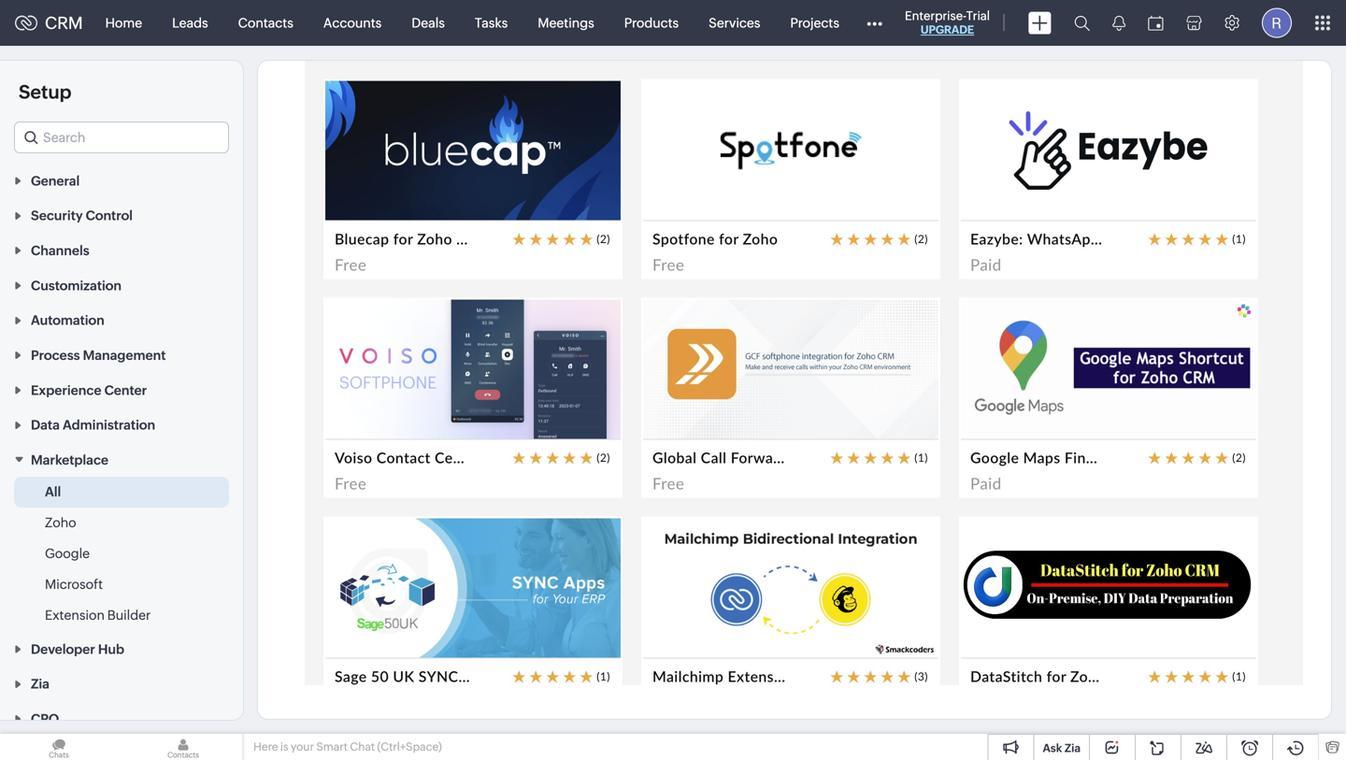 Task type: locate. For each thing, give the bounding box(es) containing it.
zoho
[[45, 515, 76, 530]]

center
[[104, 383, 147, 398]]

enterprise-
[[905, 9, 966, 23]]

crm
[[45, 13, 83, 32]]

experience
[[31, 383, 101, 398]]

process management
[[31, 348, 166, 363]]

meetings link
[[523, 0, 609, 45]]

automation
[[31, 313, 104, 328]]

zia right ask
[[1065, 742, 1081, 754]]

projects link
[[775, 0, 855, 45]]

search image
[[1074, 15, 1090, 31]]

ask zia
[[1043, 742, 1081, 754]]

products link
[[609, 0, 694, 45]]

here
[[253, 740, 278, 753]]

profile element
[[1251, 0, 1303, 45]]

contacts link
[[223, 0, 308, 45]]

services link
[[694, 0, 775, 45]]

tasks
[[475, 15, 508, 30]]

security control button
[[0, 198, 243, 232]]

(ctrl+space)
[[377, 740, 442, 753]]

tasks link
[[460, 0, 523, 45]]

zia up the cpq
[[31, 677, 49, 692]]

all
[[45, 484, 61, 499]]

data
[[31, 418, 60, 433]]

channels
[[31, 243, 89, 258]]

all link
[[45, 482, 61, 501]]

0 vertical spatial zia
[[31, 677, 49, 692]]

enterprise-trial upgrade
[[905, 9, 990, 36]]

cpq button
[[0, 701, 243, 736]]

deals
[[412, 15, 445, 30]]

None field
[[14, 122, 229, 153]]

zia
[[31, 677, 49, 692], [1065, 742, 1081, 754]]

automation button
[[0, 302, 243, 337]]

accounts
[[323, 15, 382, 30]]

projects
[[790, 15, 840, 30]]

home
[[105, 15, 142, 30]]

products
[[624, 15, 679, 30]]

cpq
[[31, 712, 59, 726]]

0 horizontal spatial zia
[[31, 677, 49, 692]]

extension builder
[[45, 608, 151, 623]]

experience center
[[31, 383, 147, 398]]

services
[[709, 15, 760, 30]]

search element
[[1063, 0, 1101, 46]]

control
[[86, 208, 133, 223]]

1 horizontal spatial zia
[[1065, 742, 1081, 754]]

customization button
[[0, 267, 243, 302]]

contacts
[[238, 15, 293, 30]]

signals image
[[1113, 15, 1126, 31]]

channels button
[[0, 232, 243, 267]]

zia inside dropdown button
[[31, 677, 49, 692]]

marketplace region
[[0, 477, 243, 631]]

calendar image
[[1148, 15, 1164, 30]]

zoho link
[[45, 513, 76, 532]]

security control
[[31, 208, 133, 223]]

signals element
[[1101, 0, 1137, 46]]



Task type: describe. For each thing, give the bounding box(es) containing it.
meetings
[[538, 15, 594, 30]]

contacts image
[[124, 734, 242, 760]]

logo image
[[15, 15, 37, 30]]

trial
[[966, 9, 990, 23]]

setup
[[19, 81, 72, 103]]

extension
[[45, 608, 105, 623]]

create menu element
[[1017, 0, 1063, 45]]

customization
[[31, 278, 122, 293]]

here is your smart chat (ctrl+space)
[[253, 740, 442, 753]]

Search text field
[[15, 122, 228, 152]]

profile image
[[1262, 8, 1292, 38]]

process management button
[[0, 337, 243, 372]]

builder
[[107, 608, 151, 623]]

smart
[[316, 740, 348, 753]]

chats image
[[0, 734, 118, 760]]

process
[[31, 348, 80, 363]]

administration
[[63, 418, 155, 433]]

general button
[[0, 163, 243, 198]]

1 vertical spatial zia
[[1065, 742, 1081, 754]]

is
[[280, 740, 289, 753]]

marketplace button
[[0, 442, 243, 477]]

create menu image
[[1028, 12, 1052, 34]]

data administration
[[31, 418, 155, 433]]

crm link
[[15, 13, 83, 32]]

google link
[[45, 544, 90, 563]]

leads
[[172, 15, 208, 30]]

data administration button
[[0, 407, 243, 442]]

hub
[[98, 642, 124, 657]]

zia button
[[0, 666, 243, 701]]

chat
[[350, 740, 375, 753]]

general
[[31, 173, 80, 188]]

developer hub
[[31, 642, 124, 657]]

microsoft
[[45, 577, 103, 592]]

marketplace
[[31, 453, 109, 467]]

accounts link
[[308, 0, 397, 45]]

google
[[45, 546, 90, 561]]

deals link
[[397, 0, 460, 45]]

home link
[[90, 0, 157, 45]]

ask
[[1043, 742, 1062, 754]]

experience center button
[[0, 372, 243, 407]]

your
[[291, 740, 314, 753]]

security
[[31, 208, 83, 223]]

Other Modules field
[[855, 8, 895, 38]]

leads link
[[157, 0, 223, 45]]

microsoft link
[[45, 575, 103, 594]]

management
[[83, 348, 166, 363]]

upgrade
[[921, 23, 974, 36]]

developer hub button
[[0, 631, 243, 666]]

developer
[[31, 642, 95, 657]]



Task type: vqa. For each thing, say whether or not it's contained in the screenshot.
'CONTACTS' option
no



